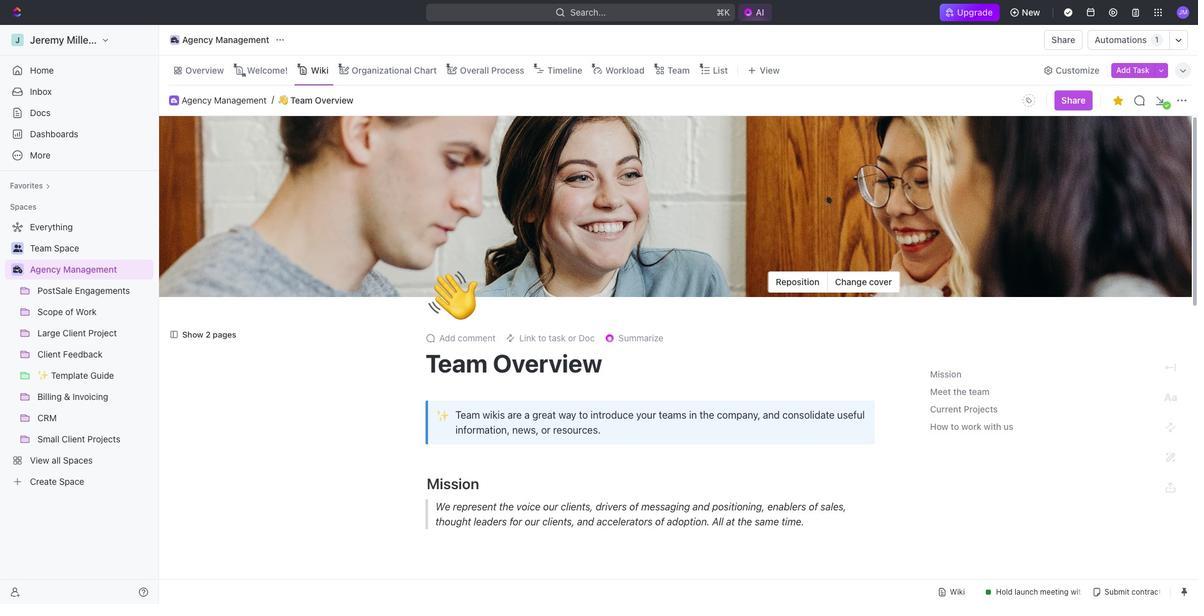 Task type: locate. For each thing, give the bounding box(es) containing it.
0 horizontal spatial ✨
[[37, 370, 49, 381]]

0 horizontal spatial team
[[490, 577, 524, 595]]

team space link
[[30, 238, 151, 258]]

agency management link down overview link
[[182, 95, 267, 106]]

client inside client feedback link
[[37, 349, 61, 359]]

0 vertical spatial clients,
[[561, 501, 593, 513]]

client up the client feedback
[[63, 328, 86, 338]]

0 vertical spatial view
[[760, 65, 780, 75]]

workspace
[[103, 34, 155, 46]]

overview inside overview link
[[185, 65, 224, 75]]

0 vertical spatial business time image
[[171, 37, 179, 43]]

and up adoption.
[[693, 501, 710, 513]]

👋 inside 👋 team overview
[[279, 95, 288, 105]]

jm button
[[1173, 2, 1193, 22]]

view left all
[[30, 455, 49, 465]]

tree
[[5, 217, 153, 492]]

✨ for ✨ template guide
[[37, 370, 49, 381]]

client down large
[[37, 349, 61, 359]]

client inside large client project link
[[63, 328, 86, 338]]

wiki
[[311, 65, 329, 75]]

1 vertical spatial 👋
[[428, 267, 478, 325]]

mission up current
[[930, 369, 962, 380]]

show 2 pages
[[182, 329, 236, 339]]

wikis
[[483, 410, 505, 421]]

0 horizontal spatial overview
[[185, 65, 224, 75]]

or down great
[[541, 425, 550, 436]]

0 vertical spatial mission
[[930, 369, 962, 380]]

0 vertical spatial to
[[538, 333, 546, 343]]

business time image down user group image
[[13, 266, 22, 273]]

overall process
[[460, 65, 524, 75]]

1 horizontal spatial view
[[760, 65, 780, 75]]

0 vertical spatial ✨
[[37, 370, 49, 381]]

👋 for 👋
[[428, 267, 478, 325]]

your
[[636, 410, 656, 421]]

1 vertical spatial meet
[[427, 577, 461, 595]]

0 horizontal spatial meet the team
[[427, 577, 524, 595]]

space down view all spaces link
[[59, 476, 84, 487]]

our right voice
[[543, 501, 558, 513]]

scope of work
[[37, 306, 97, 317]]

0 horizontal spatial our
[[525, 516, 540, 527]]

2 vertical spatial overview
[[493, 348, 602, 378]]

0 horizontal spatial or
[[541, 425, 550, 436]]

2 horizontal spatial overview
[[493, 348, 602, 378]]

positioning,
[[712, 501, 765, 513]]

add
[[1116, 65, 1131, 75], [439, 333, 455, 343]]

1 vertical spatial client
[[37, 349, 61, 359]]

1 vertical spatial clients,
[[542, 516, 575, 527]]

team
[[969, 386, 990, 397], [490, 577, 524, 595]]

0 horizontal spatial and
[[577, 516, 594, 527]]

how
[[930, 421, 948, 432]]

0 horizontal spatial add
[[439, 333, 455, 343]]

team down wiki link
[[290, 95, 313, 105]]

1 vertical spatial ✨
[[436, 409, 449, 422]]

1 vertical spatial or
[[541, 425, 550, 436]]

management down team space link
[[63, 264, 117, 275]]

with
[[984, 421, 1001, 432]]

business time image
[[171, 37, 179, 43], [13, 266, 22, 273]]

favorites
[[10, 181, 43, 190]]

tree inside sidebar navigation
[[5, 217, 153, 492]]

1 horizontal spatial meet the team
[[930, 386, 990, 397]]

and right company,
[[763, 410, 780, 421]]

team down "add comment"
[[426, 348, 488, 378]]

information,
[[455, 425, 510, 436]]

a
[[524, 410, 530, 421]]

clients, right for
[[542, 516, 575, 527]]

or inside the link to task or doc dropdown button
[[568, 333, 576, 343]]

and left accelerators
[[577, 516, 594, 527]]

we represent the voice our clients, drivers of messaging and positioning, enablers of sales, thought leaders for our clients, and accelerators of adoption. all at the same time.
[[436, 501, 849, 527]]

1 vertical spatial view
[[30, 455, 49, 465]]

how to work with us
[[930, 421, 1013, 432]]

1 vertical spatial and
[[693, 501, 710, 513]]

2 vertical spatial and
[[577, 516, 594, 527]]

view inside button
[[760, 65, 780, 75]]

team for team overview
[[426, 348, 488, 378]]

1 horizontal spatial ✨
[[436, 409, 449, 422]]

add left comment
[[439, 333, 455, 343]]

👋
[[279, 95, 288, 105], [428, 267, 478, 325]]

team inside tree
[[30, 243, 52, 253]]

0 vertical spatial space
[[54, 243, 79, 253]]

team for team space
[[30, 243, 52, 253]]

agency down team space
[[30, 264, 61, 275]]

small client projects link
[[37, 429, 151, 449]]

same
[[755, 516, 779, 527]]

postsale engagements link
[[37, 281, 151, 301]]

1 horizontal spatial spaces
[[63, 455, 93, 465]]

welcome!
[[247, 65, 288, 75]]

view button
[[743, 56, 784, 85]]

task
[[1133, 65, 1149, 75]]

view right list
[[760, 65, 780, 75]]

ai button
[[738, 4, 772, 21]]

sales,
[[821, 501, 846, 513]]

work
[[961, 421, 981, 432]]

overview down wiki
[[315, 95, 353, 105]]

1 vertical spatial add
[[439, 333, 455, 343]]

dropdown menu image
[[1019, 90, 1039, 110]]

share up 'customize' button
[[1051, 34, 1075, 45]]

for
[[509, 516, 522, 527]]

tree containing everything
[[5, 217, 153, 492]]

or left doc
[[568, 333, 576, 343]]

2 horizontal spatial and
[[763, 410, 780, 421]]

j
[[15, 35, 20, 45]]

agency management down overview link
[[182, 95, 267, 105]]

overview
[[185, 65, 224, 75], [315, 95, 353, 105], [493, 348, 602, 378]]

management down welcome! link at the left of page
[[214, 95, 267, 105]]

team left list link
[[668, 65, 690, 75]]

consolidate
[[782, 410, 835, 421]]

view inside tree
[[30, 455, 49, 465]]

👋 for 👋 team overview
[[279, 95, 288, 105]]

1 vertical spatial mission
[[427, 475, 479, 493]]

0 vertical spatial management
[[215, 34, 269, 45]]

feedback
[[63, 349, 103, 359]]

workload
[[605, 65, 644, 75]]

projects inside tree
[[87, 434, 120, 444]]

2 vertical spatial agency
[[30, 264, 61, 275]]

to
[[538, 333, 546, 343], [579, 410, 588, 421], [951, 421, 959, 432]]

agency management up overview link
[[182, 34, 269, 45]]

agency management
[[182, 34, 269, 45], [182, 95, 267, 105], [30, 264, 117, 275]]

business time image inside tree
[[13, 266, 22, 273]]

0 horizontal spatial projects
[[87, 434, 120, 444]]

add inside button
[[1116, 65, 1131, 75]]

projects
[[964, 404, 998, 415], [87, 434, 120, 444]]

team up information,
[[455, 410, 480, 421]]

0 horizontal spatial business time image
[[13, 266, 22, 273]]

current
[[930, 404, 962, 415]]

agency management up the "postsale engagements"
[[30, 264, 117, 275]]

✨ inside ✨ template guide link
[[37, 370, 49, 381]]

team right user group image
[[30, 243, 52, 253]]

to inside dropdown button
[[538, 333, 546, 343]]

2 vertical spatial to
[[951, 421, 959, 432]]

reposition
[[776, 277, 819, 287]]

agency management inside tree
[[30, 264, 117, 275]]

space down the everything link
[[54, 243, 79, 253]]

agency right business time image
[[182, 95, 212, 105]]

1 vertical spatial spaces
[[63, 455, 93, 465]]

organizational chart link
[[349, 61, 437, 79]]

list
[[713, 65, 728, 75]]

home
[[30, 65, 54, 76]]

more
[[30, 150, 51, 160]]

business time image right workspace
[[171, 37, 179, 43]]

to right link
[[538, 333, 546, 343]]

team
[[668, 65, 690, 75], [290, 95, 313, 105], [30, 243, 52, 253], [426, 348, 488, 378], [455, 410, 480, 421]]

1 vertical spatial projects
[[87, 434, 120, 444]]

the inside team wikis are a great way to introduce your teams in the company, and consolidate useful information, news, or resources.
[[700, 410, 714, 421]]

spaces down small client projects
[[63, 455, 93, 465]]

👋 up "add comment"
[[428, 267, 478, 325]]

✨ up billing on the bottom
[[37, 370, 49, 381]]

add left task
[[1116, 65, 1131, 75]]

or inside team wikis are a great way to introduce your teams in the company, and consolidate useful information, news, or resources.
[[541, 425, 550, 436]]

0 vertical spatial or
[[568, 333, 576, 343]]

0 vertical spatial add
[[1116, 65, 1131, 75]]

👋 down welcome!
[[279, 95, 288, 105]]

2 vertical spatial client
[[62, 434, 85, 444]]

1 horizontal spatial add
[[1116, 65, 1131, 75]]

scope
[[37, 306, 63, 317]]

view for view all spaces
[[30, 455, 49, 465]]

share down 'customize' button
[[1061, 95, 1086, 105]]

0 vertical spatial team
[[969, 386, 990, 397]]

inbox
[[30, 86, 52, 97]]

2 horizontal spatial to
[[951, 421, 959, 432]]

2 vertical spatial management
[[63, 264, 117, 275]]

add comment
[[439, 333, 496, 343]]

projects down crm link
[[87, 434, 120, 444]]

share
[[1051, 34, 1075, 45], [1061, 95, 1086, 105]]

0 vertical spatial share
[[1051, 34, 1075, 45]]

agency management link
[[167, 32, 272, 47], [182, 95, 267, 106], [30, 260, 151, 280]]

agency up overview link
[[182, 34, 213, 45]]

all
[[712, 516, 723, 527]]

1 vertical spatial meet the team
[[427, 577, 524, 595]]

0 vertical spatial agency management
[[182, 34, 269, 45]]

agency
[[182, 34, 213, 45], [182, 95, 212, 105], [30, 264, 61, 275]]

we
[[436, 501, 450, 513]]

1 horizontal spatial business time image
[[171, 37, 179, 43]]

0 horizontal spatial to
[[538, 333, 546, 343]]

client inside small client projects link
[[62, 434, 85, 444]]

wiki link
[[308, 61, 329, 79]]

meet the team
[[930, 386, 990, 397], [427, 577, 524, 595]]

agency management link down team space link
[[30, 260, 151, 280]]

management
[[215, 34, 269, 45], [214, 95, 267, 105], [63, 264, 117, 275]]

drivers
[[596, 501, 627, 513]]

spaces inside tree
[[63, 455, 93, 465]]

1 horizontal spatial team
[[969, 386, 990, 397]]

0 vertical spatial client
[[63, 328, 86, 338]]

to right way
[[579, 410, 588, 421]]

overall
[[460, 65, 489, 75]]

✨ template guide link
[[37, 366, 151, 386]]

of down messaging
[[655, 516, 664, 527]]

client up view all spaces link
[[62, 434, 85, 444]]

project
[[88, 328, 117, 338]]

of left the work
[[65, 306, 73, 317]]

projects up how to work with us
[[964, 404, 998, 415]]

client feedback link
[[37, 344, 151, 364]]

team link
[[665, 61, 690, 79]]

1 horizontal spatial meet
[[930, 386, 951, 397]]

1 horizontal spatial overview
[[315, 95, 353, 105]]

1 vertical spatial to
[[579, 410, 588, 421]]

to for how
[[951, 421, 959, 432]]

mission
[[930, 369, 962, 380], [427, 475, 479, 493]]

clients, left the drivers
[[561, 501, 593, 513]]

of up accelerators
[[629, 501, 639, 513]]

client for large
[[63, 328, 86, 338]]

spaces down the favorites
[[10, 202, 36, 212]]

spaces
[[10, 202, 36, 212], [63, 455, 93, 465]]

team overview
[[426, 348, 602, 378]]

1 vertical spatial agency management
[[182, 95, 267, 105]]

space for create space
[[59, 476, 84, 487]]

mission up 'we'
[[427, 475, 479, 493]]

1 horizontal spatial or
[[568, 333, 576, 343]]

1 horizontal spatial projects
[[964, 404, 998, 415]]

0 vertical spatial meet
[[930, 386, 951, 397]]

new
[[1022, 7, 1040, 17]]

0 vertical spatial our
[[543, 501, 558, 513]]

0 vertical spatial overview
[[185, 65, 224, 75]]

agency management for the bottom agency management link
[[30, 264, 117, 275]]

2 vertical spatial agency management link
[[30, 260, 151, 280]]

overview left welcome! link at the left of page
[[185, 65, 224, 75]]

team inside team wikis are a great way to introduce your teams in the company, and consolidate useful information, news, or resources.
[[455, 410, 480, 421]]

scope of work link
[[37, 302, 151, 322]]

management up welcome! link at the left of page
[[215, 34, 269, 45]]

1 horizontal spatial 👋
[[428, 267, 478, 325]]

0 horizontal spatial view
[[30, 455, 49, 465]]

our down voice
[[525, 516, 540, 527]]

✨
[[37, 370, 49, 381], [436, 409, 449, 422]]

great
[[532, 410, 556, 421]]

0 horizontal spatial 👋
[[279, 95, 288, 105]]

2 vertical spatial agency management
[[30, 264, 117, 275]]

2
[[206, 329, 211, 339]]

1 horizontal spatial and
[[693, 501, 710, 513]]

0 vertical spatial projects
[[964, 404, 998, 415]]

0 vertical spatial and
[[763, 410, 780, 421]]

agency management link up overview link
[[167, 32, 272, 47]]

1 vertical spatial space
[[59, 476, 84, 487]]

1 horizontal spatial mission
[[930, 369, 962, 380]]

link to task or doc
[[519, 333, 595, 343]]

billing & invoicing
[[37, 391, 108, 402]]

0 vertical spatial 👋
[[279, 95, 288, 105]]

miller's
[[67, 34, 100, 46]]

1 horizontal spatial to
[[579, 410, 588, 421]]

overview down the link to task or doc dropdown button
[[493, 348, 602, 378]]

✨ left the wikis
[[436, 409, 449, 422]]

1 vertical spatial business time image
[[13, 266, 22, 273]]

1
[[1155, 35, 1159, 44]]

summarize
[[618, 333, 663, 343]]

to right how
[[951, 421, 959, 432]]

0 horizontal spatial spaces
[[10, 202, 36, 212]]



Task type: vqa. For each thing, say whether or not it's contained in the screenshot.
the topmost the Add
yes



Task type: describe. For each thing, give the bounding box(es) containing it.
0 horizontal spatial meet
[[427, 577, 461, 595]]

enablers
[[767, 501, 806, 513]]

✨ for ✨
[[436, 409, 449, 422]]

workload link
[[603, 61, 644, 79]]

accelerators
[[597, 516, 652, 527]]

change cover button
[[828, 272, 899, 292]]

create space link
[[5, 472, 151, 492]]

teams
[[659, 410, 686, 421]]

messaging
[[641, 501, 690, 513]]

reposition button
[[768, 272, 828, 292]]

👋 team overview
[[279, 95, 353, 105]]

0 vertical spatial spaces
[[10, 202, 36, 212]]

share inside button
[[1051, 34, 1075, 45]]

docs
[[30, 107, 51, 118]]

billing & invoicing link
[[37, 387, 151, 407]]

overall process link
[[457, 61, 524, 79]]

crm
[[37, 412, 57, 423]]

work
[[76, 306, 97, 317]]

all
[[52, 455, 61, 465]]

to inside team wikis are a great way to introduce your teams in the company, and consolidate useful information, news, or resources.
[[579, 410, 588, 421]]

current projects
[[930, 404, 998, 415]]

to for link
[[538, 333, 546, 343]]

large client project link
[[37, 323, 151, 343]]

view button
[[743, 61, 784, 79]]

agency inside tree
[[30, 264, 61, 275]]

change cover button
[[828, 272, 899, 292]]

0 vertical spatial meet the team
[[930, 386, 990, 397]]

view all spaces link
[[5, 451, 151, 470]]

docs link
[[5, 103, 153, 123]]

automations
[[1095, 34, 1147, 45]]

1 vertical spatial agency
[[182, 95, 212, 105]]

customize button
[[1039, 61, 1103, 79]]

0 horizontal spatial mission
[[427, 475, 479, 493]]

task
[[549, 333, 566, 343]]

dashboards
[[30, 129, 78, 139]]

sidebar navigation
[[0, 25, 162, 604]]

represent
[[453, 501, 497, 513]]

inbox link
[[5, 82, 153, 102]]

✨ template guide
[[37, 370, 114, 381]]

view for view
[[760, 65, 780, 75]]

0 vertical spatial agency management link
[[167, 32, 272, 47]]

add for add task
[[1116, 65, 1131, 75]]

client for small
[[62, 434, 85, 444]]

⌘k
[[717, 7, 730, 17]]

user group image
[[13, 245, 22, 252]]

list link
[[710, 61, 728, 79]]

add task button
[[1111, 63, 1154, 78]]

comment
[[458, 333, 496, 343]]

and inside team wikis are a great way to introduce your teams in the company, and consolidate useful information, news, or resources.
[[763, 410, 780, 421]]

add for add comment
[[439, 333, 455, 343]]

upgrade link
[[940, 4, 999, 21]]

of left sales,
[[809, 501, 818, 513]]

view all spaces
[[30, 455, 93, 465]]

create space
[[30, 476, 84, 487]]

are
[[508, 410, 522, 421]]

useful
[[837, 410, 865, 421]]

time.
[[782, 516, 804, 527]]

small client projects
[[37, 434, 120, 444]]

1 vertical spatial agency management link
[[182, 95, 267, 106]]

team for team
[[668, 65, 690, 75]]

1 vertical spatial team
[[490, 577, 524, 595]]

1 vertical spatial management
[[214, 95, 267, 105]]

jeremy miller's workspace, , element
[[11, 34, 24, 46]]

cover
[[869, 277, 892, 287]]

1 vertical spatial our
[[525, 516, 540, 527]]

change
[[835, 277, 867, 287]]

of inside tree
[[65, 306, 73, 317]]

more button
[[5, 145, 153, 165]]

team for team wikis are a great way to introduce your teams in the company, and consolidate useful information, news, or resources.
[[455, 410, 480, 421]]

news,
[[512, 425, 539, 436]]

jm
[[1179, 8, 1188, 16]]

way
[[559, 410, 576, 421]]

overview link
[[183, 61, 224, 79]]

1 vertical spatial overview
[[315, 95, 353, 105]]

business time image inside agency management link
[[171, 37, 179, 43]]

&
[[64, 391, 70, 402]]

client feedback
[[37, 349, 103, 359]]

1 horizontal spatial our
[[543, 501, 558, 513]]

agency management for agency management link to the middle
[[182, 95, 267, 105]]

1 vertical spatial share
[[1061, 95, 1086, 105]]

upgrade
[[957, 7, 993, 17]]

timeline
[[547, 65, 582, 75]]

company,
[[717, 410, 760, 421]]

space for team space
[[54, 243, 79, 253]]

0 vertical spatial agency
[[182, 34, 213, 45]]

team wikis are a great way to introduce your teams in the company, and consolidate useful information, news, or resources.
[[455, 410, 867, 436]]

new button
[[1004, 2, 1048, 22]]

at
[[726, 516, 735, 527]]

engagements
[[75, 285, 130, 296]]

large
[[37, 328, 60, 338]]

show
[[182, 329, 203, 339]]

dashboards link
[[5, 124, 153, 144]]

us
[[1004, 421, 1013, 432]]

voice
[[516, 501, 541, 513]]

add task
[[1116, 65, 1149, 75]]

business time image
[[171, 98, 177, 103]]

management inside tree
[[63, 264, 117, 275]]

invoicing
[[73, 391, 108, 402]]

jeremy
[[30, 34, 64, 46]]

leaders
[[474, 516, 507, 527]]

search...
[[570, 7, 606, 17]]

customize
[[1056, 65, 1099, 75]]

template
[[51, 370, 88, 381]]

billing
[[37, 391, 62, 402]]

resources.
[[553, 425, 601, 436]]

in
[[689, 410, 697, 421]]

organizational
[[352, 65, 412, 75]]

share button
[[1044, 30, 1083, 50]]



